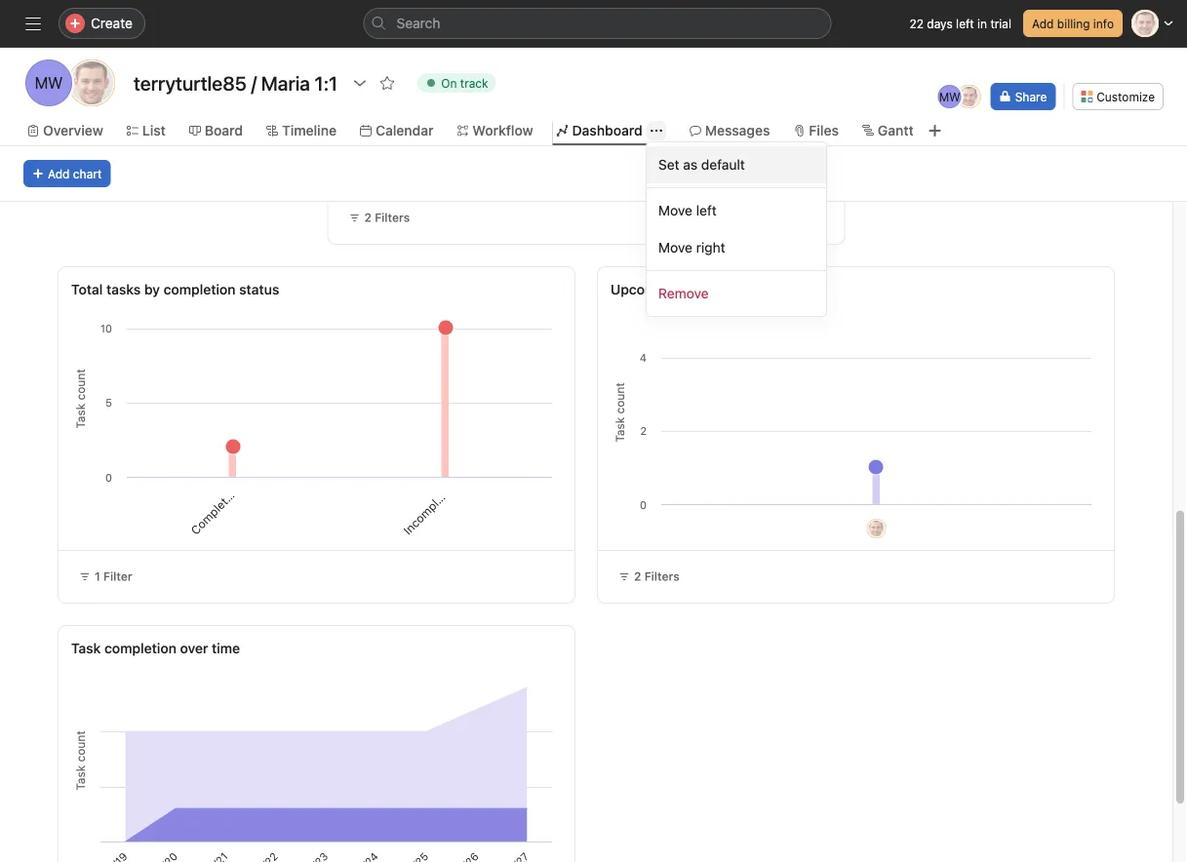 Task type: locate. For each thing, give the bounding box(es) containing it.
completion
[[104, 640, 176, 657]]

move for move left
[[658, 202, 693, 219]]

track
[[460, 76, 488, 90]]

tasks down move right
[[680, 281, 715, 298]]

left up the right
[[696, 202, 717, 219]]

calendar
[[376, 122, 434, 139]]

1 vertical spatial left
[[696, 202, 717, 219]]

board link
[[189, 120, 243, 141]]

chart
[[73, 167, 102, 180]]

tasks left by
[[106, 281, 141, 298]]

filters
[[375, 211, 410, 224], [645, 570, 680, 583]]

1 horizontal spatial 2
[[634, 570, 641, 583]]

mw up the add tab icon
[[939, 90, 961, 103]]

mw
[[35, 74, 63, 92], [939, 90, 961, 103]]

files
[[809, 122, 839, 139]]

1 vertical spatial filters
[[645, 570, 680, 583]]

move
[[658, 202, 693, 219], [658, 239, 693, 256]]

board
[[205, 122, 243, 139]]

add for add chart
[[48, 167, 70, 180]]

tasks
[[106, 281, 141, 298], [680, 281, 715, 298]]

2 filters button
[[340, 204, 419, 231], [610, 563, 688, 590]]

0 horizontal spatial filters
[[375, 211, 410, 224]]

search button
[[363, 8, 832, 39]]

1 vertical spatial 2
[[634, 570, 641, 583]]

1 horizontal spatial add
[[1032, 17, 1054, 30]]

add left chart
[[48, 167, 70, 180]]

move left
[[658, 202, 717, 219]]

in
[[978, 17, 987, 30]]

1 vertical spatial 2 filters
[[634, 570, 680, 583]]

add chart
[[48, 167, 102, 180]]

total tasks by completion status
[[71, 281, 279, 298]]

2
[[364, 211, 372, 224], [634, 570, 641, 583]]

mw up overview link
[[35, 74, 63, 92]]

over time
[[180, 640, 240, 657]]

expand sidebar image
[[25, 16, 41, 31]]

search list box
[[363, 8, 832, 39]]

0 vertical spatial left
[[956, 17, 974, 30]]

tasks for by assignee
[[680, 281, 715, 298]]

2 filters
[[364, 211, 410, 224], [634, 570, 680, 583]]

set as default menu item
[[647, 146, 826, 183]]

1 horizontal spatial filters
[[645, 570, 680, 583]]

add for add billing info
[[1032, 17, 1054, 30]]

move left the right
[[658, 239, 693, 256]]

filters for the bottom the 2 filters button
[[645, 570, 680, 583]]

0 horizontal spatial add
[[48, 167, 70, 180]]

share button
[[991, 83, 1056, 110]]

left left in
[[956, 17, 974, 30]]

0 vertical spatial 2 filters
[[364, 211, 410, 224]]

billing
[[1057, 17, 1090, 30]]

0 horizontal spatial 2 filters button
[[340, 204, 419, 231]]

0 vertical spatial add
[[1032, 17, 1054, 30]]

tt
[[82, 74, 101, 92], [962, 90, 977, 103], [869, 522, 884, 536]]

on
[[441, 76, 457, 90]]

add to starred image
[[380, 75, 395, 91]]

0 vertical spatial 2 filters button
[[340, 204, 419, 231]]

dashboard
[[572, 122, 643, 139]]

1 tasks from the left
[[106, 281, 141, 298]]

1 vertical spatial move
[[658, 239, 693, 256]]

show options image
[[352, 75, 368, 91]]

0 vertical spatial move
[[658, 202, 693, 219]]

timeline
[[282, 122, 337, 139]]

add
[[1032, 17, 1054, 30], [48, 167, 70, 180]]

left
[[956, 17, 974, 30], [696, 202, 717, 219]]

list
[[142, 122, 166, 139]]

1 horizontal spatial mw
[[939, 90, 961, 103]]

gantt link
[[862, 120, 914, 141]]

info
[[1093, 17, 1114, 30]]

default
[[701, 157, 745, 173]]

0 horizontal spatial 2
[[364, 211, 372, 224]]

create button
[[59, 8, 145, 39]]

0 horizontal spatial tasks
[[106, 281, 141, 298]]

messages
[[705, 122, 770, 139]]

files link
[[793, 120, 839, 141]]

calendar link
[[360, 120, 434, 141]]

add tab image
[[927, 123, 943, 139]]

workflow
[[473, 122, 533, 139]]

incomplete
[[401, 484, 454, 537]]

add billing info button
[[1023, 10, 1123, 37]]

1 vertical spatial add
[[48, 167, 70, 180]]

tab actions image
[[650, 125, 662, 137]]

tasks for by
[[106, 281, 141, 298]]

0 vertical spatial filters
[[375, 211, 410, 224]]

0 horizontal spatial 2 filters
[[364, 211, 410, 224]]

1 move from the top
[[658, 202, 693, 219]]

workflow link
[[457, 120, 533, 141]]

2 move from the top
[[658, 239, 693, 256]]

0 vertical spatial 2
[[364, 211, 372, 224]]

add billing info
[[1032, 17, 1114, 30]]

1 horizontal spatial 2 filters
[[634, 570, 680, 583]]

2 tasks from the left
[[680, 281, 715, 298]]

add left 'billing'
[[1032, 17, 1054, 30]]

None text field
[[129, 65, 343, 100]]

1 horizontal spatial 2 filters button
[[610, 563, 688, 590]]

overview link
[[27, 120, 103, 141]]

1 horizontal spatial tasks
[[680, 281, 715, 298]]

move up move right
[[658, 202, 693, 219]]



Task type: vqa. For each thing, say whether or not it's contained in the screenshot.
TT to the right
yes



Task type: describe. For each thing, give the bounding box(es) containing it.
22 days left in trial
[[910, 17, 1012, 30]]

upcoming tasks by assignee
[[611, 281, 795, 298]]

trial
[[991, 17, 1012, 30]]

move right
[[658, 239, 725, 256]]

customize
[[1097, 90, 1155, 103]]

1
[[95, 570, 100, 583]]

search
[[397, 15, 440, 31]]

total
[[71, 281, 103, 298]]

as
[[683, 157, 698, 173]]

1 vertical spatial 2 filters button
[[610, 563, 688, 590]]

dashboard link
[[557, 120, 643, 141]]

0 horizontal spatial mw
[[35, 74, 63, 92]]

share
[[1015, 90, 1047, 103]]

overview
[[43, 122, 103, 139]]

2 for the top the 2 filters button
[[364, 211, 372, 224]]

list link
[[127, 120, 166, 141]]

1 filter
[[95, 570, 132, 583]]

by
[[144, 281, 160, 298]]

upcoming
[[611, 281, 677, 298]]

on track
[[441, 76, 488, 90]]

messages link
[[689, 120, 770, 141]]

remove
[[658, 285, 709, 301]]

on track button
[[409, 69, 505, 97]]

set
[[658, 157, 680, 173]]

1 filter button
[[70, 563, 141, 590]]

22
[[910, 17, 924, 30]]

0 horizontal spatial tt
[[82, 74, 101, 92]]

add chart button
[[23, 160, 111, 187]]

move for move right
[[658, 239, 693, 256]]

timeline link
[[266, 120, 337, 141]]

2 horizontal spatial tt
[[962, 90, 977, 103]]

days
[[927, 17, 953, 30]]

1 horizontal spatial left
[[956, 17, 974, 30]]

1 horizontal spatial tt
[[869, 522, 884, 536]]

completion status
[[164, 281, 279, 298]]

completed
[[188, 485, 240, 537]]

right
[[696, 239, 725, 256]]

by assignee
[[718, 281, 795, 298]]

task
[[71, 640, 101, 657]]

create
[[91, 15, 133, 31]]

2 filters for the bottom the 2 filters button
[[634, 570, 680, 583]]

task completion over time
[[71, 640, 240, 657]]

set as default
[[658, 157, 745, 173]]

0 horizontal spatial left
[[696, 202, 717, 219]]

filter
[[103, 570, 132, 583]]

2 filters for the top the 2 filters button
[[364, 211, 410, 224]]

gantt
[[878, 122, 914, 139]]

2 for the bottom the 2 filters button
[[634, 570, 641, 583]]

filters for the top the 2 filters button
[[375, 211, 410, 224]]

customize button
[[1072, 83, 1164, 110]]



